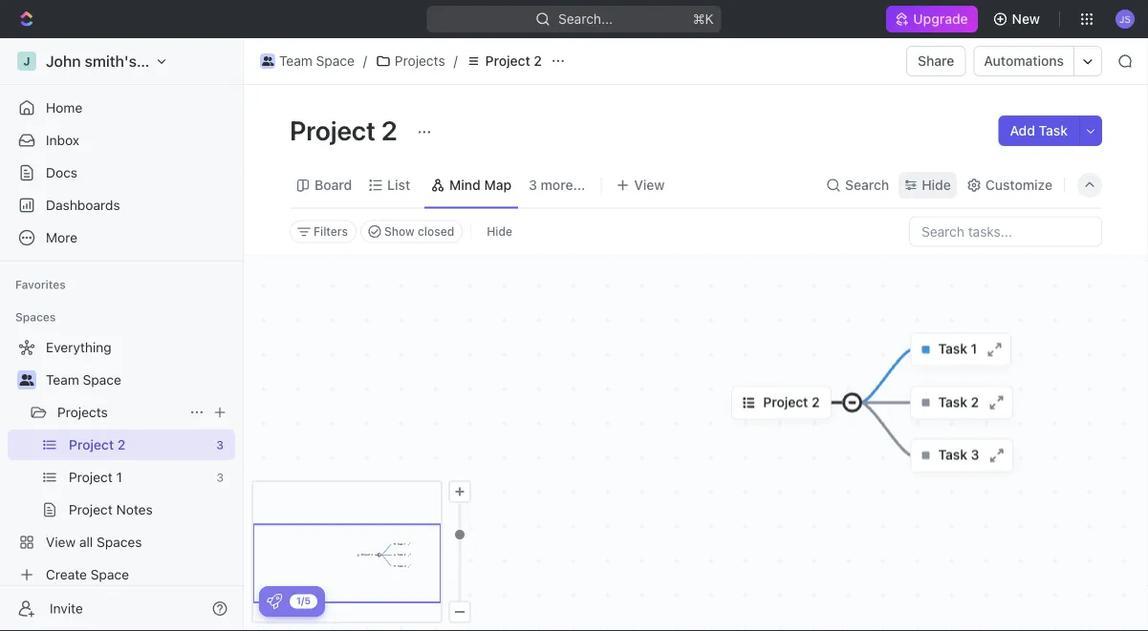 Task type: locate. For each thing, give the bounding box(es) containing it.
1 / from the left
[[363, 53, 367, 69]]

view all spaces
[[46, 535, 142, 551]]

2
[[534, 53, 542, 69], [381, 114, 397, 146], [117, 437, 126, 453]]

0 horizontal spatial view
[[46, 535, 76, 551]]

hide button
[[479, 220, 520, 243]]

team space link
[[255, 50, 359, 73], [46, 365, 231, 396]]

new button
[[985, 4, 1052, 34]]

/
[[363, 53, 367, 69], [454, 53, 458, 69]]

map
[[484, 177, 512, 193]]

1 vertical spatial project 2 link
[[69, 430, 209, 461]]

0 horizontal spatial hide
[[487, 225, 512, 239]]

1 horizontal spatial view
[[634, 177, 665, 193]]

0 horizontal spatial team
[[46, 372, 79, 388]]

None range field
[[448, 504, 471, 601]]

team space
[[279, 53, 355, 69], [46, 372, 121, 388]]

0 vertical spatial team space
[[279, 53, 355, 69]]

john smith's workspace
[[46, 52, 220, 70]]

0 vertical spatial projects
[[395, 53, 445, 69]]

1 vertical spatial projects
[[57, 405, 108, 421]]

1 horizontal spatial team space
[[279, 53, 355, 69]]

space down everything link
[[83, 372, 121, 388]]

spaces up create space 'link'
[[97, 535, 142, 551]]

more
[[46, 230, 77, 246]]

upgrade
[[913, 11, 968, 27]]

0 vertical spatial hide
[[922, 177, 951, 193]]

2 vertical spatial space
[[91, 567, 129, 583]]

automations button
[[975, 47, 1074, 76]]

view right "more..."
[[634, 177, 665, 193]]

team right user group image at the bottom left
[[46, 372, 79, 388]]

1 horizontal spatial /
[[454, 53, 458, 69]]

hide down map
[[487, 225, 512, 239]]

project
[[485, 53, 530, 69], [290, 114, 376, 146], [69, 437, 114, 453], [69, 470, 113, 486], [69, 502, 113, 518]]

2 horizontal spatial project 2
[[485, 53, 542, 69]]

1 horizontal spatial spaces
[[97, 535, 142, 551]]

1 vertical spatial team space
[[46, 372, 121, 388]]

0 vertical spatial team
[[279, 53, 312, 69]]

⌘k
[[693, 11, 714, 27]]

home
[[46, 100, 82, 116]]

hide inside button
[[487, 225, 512, 239]]

more button
[[8, 223, 235, 253]]

1 horizontal spatial project 2
[[290, 114, 403, 146]]

project 1
[[69, 470, 122, 486]]

3 more... button
[[522, 172, 592, 199]]

3 for project 2
[[216, 439, 224, 452]]

0 vertical spatial 3
[[529, 177, 537, 193]]

view left all
[[46, 535, 76, 551]]

0 vertical spatial project 2 link
[[461, 50, 547, 73]]

view for view all spaces
[[46, 535, 76, 551]]

0 vertical spatial view
[[634, 177, 665, 193]]

1 horizontal spatial team space link
[[255, 50, 359, 73]]

new
[[1012, 11, 1040, 27]]

1 horizontal spatial hide
[[922, 177, 951, 193]]

board link
[[311, 172, 352, 199]]

project inside 'link'
[[69, 470, 113, 486]]

share
[[918, 53, 954, 69]]

1 vertical spatial hide
[[487, 225, 512, 239]]

1 vertical spatial 3
[[216, 439, 224, 452]]

0 horizontal spatial /
[[363, 53, 367, 69]]

0 vertical spatial team space link
[[255, 50, 359, 73]]

space down view all spaces link
[[91, 567, 129, 583]]

1 horizontal spatial projects link
[[371, 50, 450, 73]]

create space
[[46, 567, 129, 583]]

projects inside tree
[[57, 405, 108, 421]]

0 horizontal spatial projects link
[[57, 398, 182, 428]]

projects link
[[371, 50, 450, 73], [57, 398, 182, 428]]

2 vertical spatial project 2
[[69, 437, 126, 453]]

list
[[387, 177, 410, 193]]

favorites button
[[8, 273, 73, 296]]

0 vertical spatial space
[[316, 53, 355, 69]]

project notes link
[[69, 495, 231, 526]]

customize
[[985, 177, 1052, 193]]

favorites
[[15, 278, 66, 292]]

team space down everything
[[46, 372, 121, 388]]

spaces down 'favorites'
[[15, 311, 56, 324]]

0 horizontal spatial 2
[[117, 437, 126, 453]]

mind map
[[449, 177, 512, 193]]

team space right user group icon
[[279, 53, 355, 69]]

closed
[[418, 225, 454, 239]]

0 vertical spatial spaces
[[15, 311, 56, 324]]

1 vertical spatial spaces
[[97, 535, 142, 551]]

space right user group icon
[[316, 53, 355, 69]]

project 2
[[485, 53, 542, 69], [290, 114, 403, 146], [69, 437, 126, 453]]

user group image
[[262, 56, 274, 66]]

invite
[[50, 601, 83, 617]]

tree
[[8, 333, 235, 591]]

hide
[[922, 177, 951, 193], [487, 225, 512, 239]]

list link
[[384, 172, 410, 199]]

Search tasks... text field
[[910, 217, 1101, 246]]

view inside button
[[634, 177, 665, 193]]

more...
[[541, 177, 585, 193]]

2 vertical spatial 2
[[117, 437, 126, 453]]

1 horizontal spatial projects
[[395, 53, 445, 69]]

0 vertical spatial project 2
[[485, 53, 542, 69]]

team inside sidebar navigation
[[46, 372, 79, 388]]

view inside tree
[[46, 535, 76, 551]]

onboarding checklist button image
[[267, 595, 282, 610]]

task
[[1039, 123, 1068, 139]]

0 horizontal spatial project 2
[[69, 437, 126, 453]]

1 vertical spatial view
[[46, 535, 76, 551]]

2 vertical spatial 3
[[216, 471, 224, 485]]

projects
[[395, 53, 445, 69], [57, 405, 108, 421]]

onboarding checklist button element
[[267, 595, 282, 610]]

1 horizontal spatial 2
[[381, 114, 397, 146]]

1 vertical spatial team space link
[[46, 365, 231, 396]]

smith's
[[85, 52, 137, 70]]

1 vertical spatial team
[[46, 372, 79, 388]]

space
[[316, 53, 355, 69], [83, 372, 121, 388], [91, 567, 129, 583]]

team right user group icon
[[279, 53, 312, 69]]

3
[[529, 177, 537, 193], [216, 439, 224, 452], [216, 471, 224, 485]]

view
[[634, 177, 665, 193], [46, 535, 76, 551]]

1/5
[[296, 596, 311, 607]]

project 1 link
[[69, 463, 209, 493]]

view button
[[609, 163, 671, 208]]

project 2 link
[[461, 50, 547, 73], [69, 430, 209, 461]]

0 horizontal spatial team space
[[46, 372, 121, 388]]

team
[[279, 53, 312, 69], [46, 372, 79, 388]]

everything link
[[8, 333, 231, 363]]

hide inside dropdown button
[[922, 177, 951, 193]]

docs
[[46, 165, 77, 181]]

0 horizontal spatial projects
[[57, 405, 108, 421]]

1 horizontal spatial project 2 link
[[461, 50, 547, 73]]

spaces
[[15, 311, 56, 324], [97, 535, 142, 551]]

0 horizontal spatial team space link
[[46, 365, 231, 396]]

0 vertical spatial 2
[[534, 53, 542, 69]]

1 vertical spatial space
[[83, 372, 121, 388]]

hide right search
[[922, 177, 951, 193]]

share button
[[906, 46, 966, 76]]

tree containing everything
[[8, 333, 235, 591]]

workspace
[[141, 52, 220, 70]]



Task type: describe. For each thing, give the bounding box(es) containing it.
view for view
[[634, 177, 665, 193]]

add task button
[[998, 116, 1079, 146]]

user group image
[[20, 375, 34, 386]]

inbox
[[46, 132, 79, 148]]

search button
[[820, 172, 895, 199]]

3 more...
[[529, 177, 585, 193]]

docs link
[[8, 158, 235, 188]]

js
[[1119, 13, 1131, 24]]

all
[[79, 535, 93, 551]]

1 vertical spatial project 2
[[290, 114, 403, 146]]

notes
[[116, 502, 153, 518]]

show
[[384, 225, 415, 239]]

space inside 'link'
[[91, 567, 129, 583]]

hide button
[[899, 172, 957, 199]]

show closed
[[384, 225, 454, 239]]

sidebar navigation
[[0, 38, 248, 632]]

add
[[1010, 123, 1035, 139]]

create
[[46, 567, 87, 583]]

dashboards link
[[8, 190, 235, 221]]

js button
[[1110, 4, 1140, 34]]

1
[[116, 470, 122, 486]]

project notes
[[69, 502, 153, 518]]

add task
[[1010, 123, 1068, 139]]

view all spaces link
[[8, 528, 231, 558]]

team space link inside sidebar navigation
[[46, 365, 231, 396]]

1 vertical spatial projects link
[[57, 398, 182, 428]]

3 inside 3 more... dropdown button
[[529, 177, 537, 193]]

upgrade link
[[886, 6, 978, 33]]

john
[[46, 52, 81, 70]]

0 horizontal spatial spaces
[[15, 311, 56, 324]]

show closed button
[[360, 220, 463, 243]]

2 / from the left
[[454, 53, 458, 69]]

home link
[[8, 93, 235, 123]]

customize button
[[961, 172, 1058, 199]]

3 for project 1
[[216, 471, 224, 485]]

everything
[[46, 340, 111, 356]]

tree inside sidebar navigation
[[8, 333, 235, 591]]

spaces inside tree
[[97, 535, 142, 551]]

mind
[[449, 177, 481, 193]]

view button
[[609, 172, 671, 199]]

mind map link
[[446, 172, 512, 199]]

filters button
[[290, 220, 357, 243]]

automations
[[984, 53, 1064, 69]]

dashboards
[[46, 197, 120, 213]]

2 inside sidebar navigation
[[117, 437, 126, 453]]

j
[[23, 54, 30, 68]]

project 2 inside sidebar navigation
[[69, 437, 126, 453]]

inbox link
[[8, 125, 235, 156]]

filters
[[314, 225, 348, 239]]

john smith's workspace, , element
[[17, 52, 36, 71]]

create space link
[[8, 560, 231, 591]]

board
[[315, 177, 352, 193]]

team space inside sidebar navigation
[[46, 372, 121, 388]]

0 vertical spatial projects link
[[371, 50, 450, 73]]

1 horizontal spatial team
[[279, 53, 312, 69]]

search...
[[558, 11, 613, 27]]

search
[[845, 177, 889, 193]]

2 horizontal spatial 2
[[534, 53, 542, 69]]

1 vertical spatial 2
[[381, 114, 397, 146]]

0 horizontal spatial project 2 link
[[69, 430, 209, 461]]



Task type: vqa. For each thing, say whether or not it's contained in the screenshot.
List 'link' at the top left
yes



